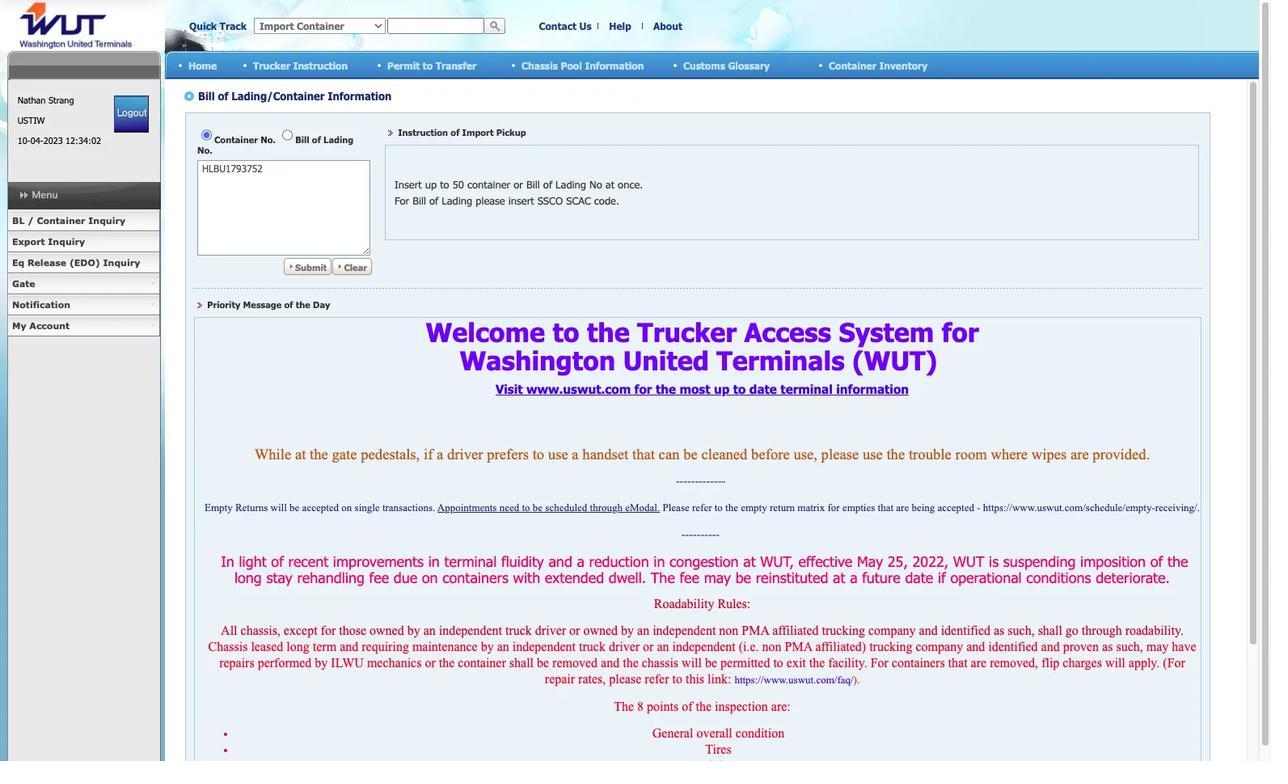 Task type: vqa. For each thing, say whether or not it's contained in the screenshot.
10-16-2023 11:02:18
no



Task type: locate. For each thing, give the bounding box(es) containing it.
quick track
[[189, 20, 247, 32]]

nathan strang
[[17, 95, 74, 105]]

0 horizontal spatial container
[[37, 215, 85, 226]]

None text field
[[387, 18, 484, 34]]

0 vertical spatial inquiry
[[88, 215, 125, 226]]

gate
[[12, 278, 35, 289]]

home
[[188, 59, 217, 71]]

0 vertical spatial container
[[829, 59, 877, 71]]

/
[[28, 215, 34, 226]]

eq release (edo) inquiry link
[[7, 252, 160, 273]]

container left inventory
[[829, 59, 877, 71]]

bl / container inquiry link
[[7, 210, 160, 231]]

quick
[[189, 20, 217, 32]]

2023
[[43, 135, 63, 146]]

container
[[829, 59, 877, 71], [37, 215, 85, 226]]

10-
[[17, 135, 30, 146]]

track
[[220, 20, 247, 32]]

inquiry right (edo) on the left
[[103, 257, 140, 268]]

10-04-2023 12:34:02
[[17, 135, 101, 146]]

notification link
[[7, 294, 160, 315]]

inquiry
[[88, 215, 125, 226], [48, 236, 85, 247], [103, 257, 140, 268]]

export inquiry link
[[7, 231, 160, 252]]

instruction
[[293, 59, 348, 71]]

to
[[423, 59, 433, 71]]

my account
[[12, 320, 70, 331]]

container up export inquiry
[[37, 215, 85, 226]]

contact us
[[539, 20, 592, 32]]

glossary
[[728, 59, 770, 71]]

export
[[12, 236, 45, 247]]

permit to transfer
[[387, 59, 477, 71]]

contact us link
[[539, 20, 592, 32]]

permit
[[387, 59, 420, 71]]

1 vertical spatial inquiry
[[48, 236, 85, 247]]

inquiry up export inquiry 'link'
[[88, 215, 125, 226]]

inquiry inside 'link'
[[48, 236, 85, 247]]

container inside bl / container inquiry link
[[37, 215, 85, 226]]

inquiry down 'bl / container inquiry'
[[48, 236, 85, 247]]

strang
[[48, 95, 74, 105]]

1 vertical spatial container
[[37, 215, 85, 226]]

2 vertical spatial inquiry
[[103, 257, 140, 268]]

container inventory
[[829, 59, 928, 71]]

release
[[27, 257, 66, 268]]

12:34:02
[[66, 135, 101, 146]]

bl / container inquiry
[[12, 215, 125, 226]]

chassis pool information
[[522, 59, 644, 71]]



Task type: describe. For each thing, give the bounding box(es) containing it.
export inquiry
[[12, 236, 85, 247]]

us
[[579, 20, 592, 32]]

customs
[[683, 59, 725, 71]]

about
[[654, 20, 683, 32]]

1 horizontal spatial container
[[829, 59, 877, 71]]

04-
[[30, 135, 43, 146]]

login image
[[114, 95, 149, 133]]

gate link
[[7, 273, 160, 294]]

nathan
[[17, 95, 46, 105]]

account
[[29, 320, 70, 331]]

transfer
[[436, 59, 477, 71]]

eq release (edo) inquiry
[[12, 257, 140, 268]]

trucker instruction
[[253, 59, 348, 71]]

contact
[[539, 20, 577, 32]]

inventory
[[879, 59, 928, 71]]

about link
[[654, 20, 683, 32]]

notification
[[12, 299, 70, 310]]

trucker
[[253, 59, 290, 71]]

customs glossary
[[683, 59, 770, 71]]

eq
[[12, 257, 24, 268]]

ustiw
[[17, 115, 45, 125]]

my
[[12, 320, 26, 331]]

bl
[[12, 215, 25, 226]]

help
[[609, 20, 631, 32]]

chassis
[[522, 59, 558, 71]]

my account link
[[7, 315, 160, 336]]

inquiry for (edo)
[[103, 257, 140, 268]]

information
[[585, 59, 644, 71]]

help link
[[609, 20, 631, 32]]

pool
[[561, 59, 582, 71]]

inquiry for container
[[88, 215, 125, 226]]

(edo)
[[69, 257, 100, 268]]



